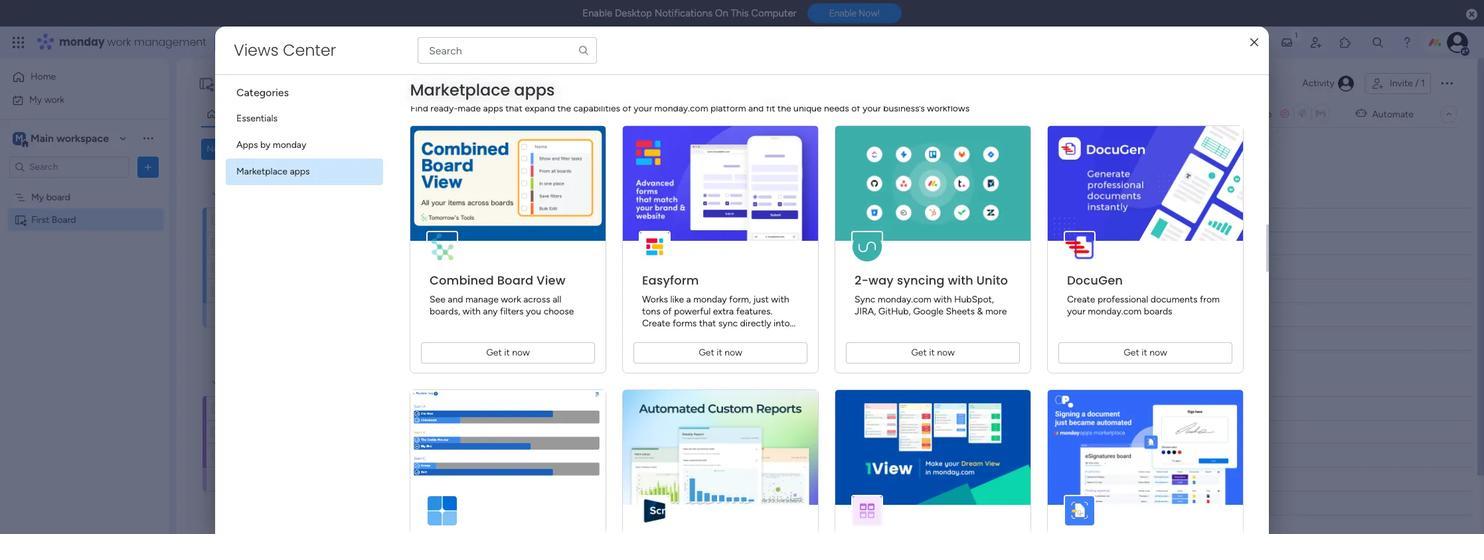 Task type: vqa. For each thing, say whether or not it's contained in the screenshot.
the This
yes



Task type: locate. For each thing, give the bounding box(es) containing it.
Search in workspace field
[[28, 159, 111, 175]]

get for documents
[[1124, 347, 1139, 359]]

1 horizontal spatial enable
[[829, 8, 857, 19]]

enable inside button
[[829, 8, 857, 19]]

1 horizontal spatial board
[[268, 68, 330, 98]]

1 vertical spatial my
[[31, 192, 44, 203]]

new
[[207, 143, 226, 155]]

main left table
[[222, 108, 242, 120]]

get it now for syncing
[[911, 347, 955, 359]]

0 vertical spatial 16
[[661, 287, 669, 296]]

board
[[268, 68, 330, 98], [52, 214, 76, 225], [497, 272, 533, 289]]

1 vertical spatial monday.com
[[878, 294, 931, 305]]

0 vertical spatial 18 nov
[[661, 263, 688, 273]]

of down like
[[663, 306, 672, 317]]

with inside the combined board view see and manage work across all boards, with any filters you choose
[[463, 306, 481, 317]]

hubspot,
[[954, 294, 994, 305]]

title
[[269, 186, 294, 203]]

1 vertical spatial 16 nov
[[661, 428, 688, 438]]

0 horizontal spatial first
[[31, 214, 49, 225]]

1 vertical spatial 18 nov
[[661, 451, 688, 461]]

github,
[[878, 306, 911, 317]]

0 vertical spatial person field
[[483, 213, 518, 227]]

add to favorites image
[[362, 77, 375, 90]]

with
[[948, 272, 973, 289], [771, 294, 789, 305], [934, 294, 952, 305], [463, 306, 481, 317]]

table
[[244, 108, 266, 120]]

2 get it now from the left
[[699, 347, 742, 359]]

a
[[686, 294, 691, 305]]

2 status from the top
[[566, 403, 593, 414]]

2 vertical spatial board
[[497, 272, 533, 289]]

2 get it now button from the left
[[633, 343, 807, 364]]

of right needs
[[851, 103, 860, 114]]

help image
[[1400, 36, 1414, 49]]

0 horizontal spatial create
[[642, 318, 670, 329]]

0 horizontal spatial see
[[232, 37, 248, 48]]

your down docugen
[[1067, 306, 1086, 317]]

my inside button
[[29, 94, 42, 105]]

workspace image
[[13, 131, 26, 146]]

1 16 nov from the top
[[661, 287, 688, 296]]

1 horizontal spatial your
[[863, 103, 881, 114]]

see up boards,
[[430, 294, 446, 305]]

1 get it now button from the left
[[421, 343, 595, 364]]

it for 2-way syncing with unito
[[929, 347, 935, 359]]

1 vertical spatial and
[[448, 294, 463, 305]]

see
[[232, 37, 248, 48], [430, 294, 446, 305]]

tons
[[642, 306, 661, 317]]

home
[[31, 71, 56, 82]]

0 horizontal spatial of
[[623, 103, 631, 114]]

2 vertical spatial work
[[501, 294, 521, 305]]

professional
[[1098, 294, 1148, 305]]

show board description image
[[340, 77, 355, 90]]

monday.com
[[654, 103, 708, 114], [878, 294, 931, 305], [1088, 306, 1142, 317]]

apps by monday option
[[226, 132, 383, 159]]

2 vertical spatial person
[[486, 403, 515, 414]]

boards,
[[430, 306, 460, 317]]

monday.com for 2-
[[878, 294, 931, 305]]

get it now button down the seconds.
[[633, 343, 807, 364]]

dapulse x slim image
[[1250, 38, 1258, 47]]

first up main table
[[220, 68, 263, 98]]

1 vertical spatial 18
[[661, 451, 670, 461]]

desktop
[[615, 7, 652, 19]]

main for main table
[[222, 108, 242, 120]]

0 vertical spatial monday.com
[[654, 103, 708, 114]]

1 horizontal spatial create
[[1067, 294, 1095, 305]]

0 horizontal spatial monday.com
[[654, 103, 708, 114]]

main inside button
[[222, 108, 242, 120]]

v2 search image
[[287, 142, 297, 157]]

1 vertical spatial work
[[44, 94, 64, 105]]

first board down views center
[[220, 68, 330, 98]]

expand
[[525, 103, 555, 114]]

get it now down filters
[[486, 347, 530, 359]]

marketplace inside option
[[236, 166, 288, 177]]

marketplace apps up "made"
[[410, 79, 555, 101]]

my down home at the left top of page
[[29, 94, 42, 105]]

your inside docugen create professional documents from your monday.com boards
[[1067, 306, 1086, 317]]

my left board on the top of the page
[[31, 192, 44, 203]]

0 vertical spatial marketplace apps
[[410, 79, 555, 101]]

1 horizontal spatial monday
[[273, 139, 306, 151]]

get it now down the boards
[[1124, 347, 1167, 359]]

First Board field
[[217, 68, 334, 98]]

0 vertical spatial status field
[[563, 213, 596, 227]]

create down docugen
[[1067, 294, 1095, 305]]

0 horizontal spatial board
[[52, 214, 76, 225]]

across
[[523, 294, 550, 305]]

my inside list box
[[31, 192, 44, 203]]

fit
[[766, 103, 775, 114]]

1 18 nov from the top
[[661, 263, 688, 273]]

more
[[985, 306, 1007, 317]]

monday.com inside 2-way syncing with unito sync monday.com with hubspot, jira, github, google sheets & more
[[878, 294, 931, 305]]

get it now down google on the bottom right
[[911, 347, 955, 359]]

0 vertical spatial that
[[505, 103, 522, 114]]

your right capabilities
[[634, 103, 652, 114]]

and inside the marketplace apps find ready-made apps that expand the capabilities of your monday.com platform and fit the unique needs of your business's workflows
[[748, 103, 764, 114]]

notifications
[[655, 7, 713, 19]]

monday.com down professional
[[1088, 306, 1142, 317]]

group
[[228, 186, 266, 203]]

main right workspace image
[[31, 132, 54, 144]]

2 16 from the top
[[661, 428, 669, 438]]

get down any
[[486, 347, 502, 359]]

0 horizontal spatial your
[[634, 103, 652, 114]]

now for like
[[725, 347, 742, 359]]

of
[[623, 103, 631, 114], [851, 103, 860, 114], [663, 306, 672, 317]]

0 vertical spatial date field
[[659, 213, 686, 227]]

1 vertical spatial 16
[[661, 428, 669, 438]]

monday
[[59, 35, 105, 50], [273, 139, 306, 151], [693, 294, 727, 305]]

sheets
[[946, 306, 975, 317]]

1 vertical spatial status field
[[563, 401, 596, 416]]

0 horizontal spatial the
[[557, 103, 571, 114]]

work inside my work button
[[44, 94, 64, 105]]

it down google on the bottom right
[[929, 347, 935, 359]]

3 now from the left
[[937, 347, 955, 359]]

board up across
[[497, 272, 533, 289]]

the right fit
[[778, 103, 791, 114]]

and up boards,
[[448, 294, 463, 305]]

select product image
[[12, 36, 25, 49]]

monday.com left platform
[[654, 103, 708, 114]]

Search field
[[297, 140, 336, 159]]

enable left desktop
[[582, 7, 612, 19]]

0 vertical spatial 18
[[661, 263, 670, 273]]

1 horizontal spatial first
[[220, 68, 263, 98]]

see inside the combined board view see and manage work across all boards, with any filters you choose
[[430, 294, 446, 305]]

it down the seconds.
[[717, 347, 722, 359]]

1 get from the left
[[486, 347, 502, 359]]

marketplace apps option
[[226, 159, 383, 185]]

within
[[680, 330, 706, 341]]

1 vertical spatial monday
[[273, 139, 306, 151]]

2 vertical spatial monday
[[693, 294, 727, 305]]

group title
[[228, 186, 294, 203]]

with up google on the bottom right
[[934, 294, 952, 305]]

with down manage
[[463, 306, 481, 317]]

status
[[566, 214, 593, 225], [566, 403, 593, 414]]

monday.com up github,
[[878, 294, 931, 305]]

get it now button for syncing
[[846, 343, 1020, 364]]

manage
[[465, 294, 499, 305]]

get down professional
[[1124, 347, 1139, 359]]

it
[[601, 238, 607, 250], [504, 347, 510, 359], [717, 347, 722, 359], [929, 347, 935, 359], [1142, 347, 1147, 359]]

2 horizontal spatial monday
[[693, 294, 727, 305]]

0 vertical spatial main
[[222, 108, 242, 120]]

marketplace inside the marketplace apps find ready-made apps that expand the capabilities of your monday.com platform and fit the unique needs of your business's workflows
[[410, 80, 510, 102]]

option
[[0, 185, 169, 188]]

enable left now!
[[829, 8, 857, 19]]

first inside list box
[[31, 214, 49, 225]]

your left business's
[[863, 103, 881, 114]]

combined board view see and manage work across all boards, with any filters you choose
[[430, 272, 574, 317]]

1 now from the left
[[512, 347, 530, 359]]

1 vertical spatial first
[[31, 214, 49, 225]]

1 horizontal spatial that
[[699, 318, 716, 329]]

2 date field from the top
[[659, 401, 686, 416]]

0 vertical spatial board
[[268, 68, 330, 98]]

it for docugen
[[1142, 347, 1147, 359]]

1 vertical spatial that
[[699, 318, 716, 329]]

and
[[748, 103, 764, 114], [448, 294, 463, 305]]

0 vertical spatial see
[[232, 37, 248, 48]]

marketplace apps
[[410, 79, 555, 101], [236, 166, 310, 177]]

1 horizontal spatial the
[[778, 103, 791, 114]]

1 16 from the top
[[661, 287, 669, 296]]

choose
[[544, 306, 574, 317]]

now down filters
[[512, 347, 530, 359]]

Status field
[[563, 213, 596, 227], [563, 401, 596, 416]]

1 horizontal spatial see
[[430, 294, 446, 305]]

of right capabilities
[[623, 103, 631, 114]]

person for 1st person field from the bottom
[[486, 403, 515, 414]]

2 horizontal spatial board
[[497, 272, 533, 289]]

that up within
[[699, 318, 716, 329]]

None search field
[[418, 37, 597, 64]]

1 vertical spatial first board
[[31, 214, 76, 225]]

0 horizontal spatial main
[[31, 132, 54, 144]]

2 18 nov from the top
[[661, 451, 688, 461]]

0 vertical spatial create
[[1067, 294, 1095, 305]]

categories heading
[[226, 75, 383, 106]]

work for my
[[44, 94, 64, 105]]

extra
[[713, 306, 734, 317]]

see left plans
[[232, 37, 248, 48]]

1 horizontal spatial main
[[222, 108, 242, 120]]

1 horizontal spatial and
[[748, 103, 764, 114]]

the
[[557, 103, 571, 114], [778, 103, 791, 114]]

0 vertical spatial work
[[107, 35, 131, 50]]

invite members image
[[1309, 36, 1323, 49]]

of inside 'easyform works like a monday form, just with tons of powerful extra features. create forms that sync directly into monday, within seconds.'
[[663, 306, 672, 317]]

get it now button for view
[[421, 343, 595, 364]]

0 horizontal spatial enable
[[582, 7, 612, 19]]

2 nov from the top
[[672, 263, 688, 273]]

monday,
[[642, 330, 678, 341]]

dapulse close image
[[1466, 8, 1477, 21]]

apps inside option
[[290, 166, 310, 177]]

and inside the combined board view see and manage work across all boards, with any filters you choose
[[448, 294, 463, 305]]

1 vertical spatial person
[[486, 214, 515, 225]]

first board down my board on the left top
[[31, 214, 76, 225]]

person
[[365, 144, 393, 155], [486, 214, 515, 225], [486, 403, 515, 414]]

unito
[[977, 272, 1008, 289]]

create inside 'easyform works like a monday form, just with tons of powerful extra features. create forms that sync directly into monday, within seconds.'
[[642, 318, 670, 329]]

3 get it now from the left
[[911, 347, 955, 359]]

1 date field from the top
[[659, 213, 686, 227]]

18 nov
[[661, 263, 688, 273], [661, 451, 688, 461]]

it for easyform
[[717, 347, 722, 359]]

1 vertical spatial see
[[430, 294, 446, 305]]

1 horizontal spatial monday.com
[[878, 294, 931, 305]]

monday right by
[[273, 139, 306, 151]]

work up filters
[[501, 294, 521, 305]]

angle down image
[[258, 144, 265, 154]]

get it now button down google on the bottom right
[[846, 343, 1020, 364]]

3 nov from the top
[[672, 287, 688, 296]]

get for with
[[911, 347, 927, 359]]

0 vertical spatial monday
[[59, 35, 105, 50]]

4 get from the left
[[1124, 347, 1139, 359]]

get it now button
[[421, 343, 595, 364], [633, 343, 807, 364], [846, 343, 1020, 364], [1058, 343, 1232, 364]]

monday up extra
[[693, 294, 727, 305]]

2 horizontal spatial work
[[501, 294, 521, 305]]

home button
[[8, 66, 143, 88]]

get it now down the seconds.
[[699, 347, 742, 359]]

on
[[715, 7, 728, 19]]

see plans
[[232, 37, 272, 48]]

create
[[1067, 294, 1095, 305], [642, 318, 670, 329]]

Person field
[[483, 213, 518, 227], [483, 401, 518, 416]]

0 horizontal spatial monday
[[59, 35, 105, 50]]

filter button
[[405, 139, 468, 160]]

work left management
[[107, 35, 131, 50]]

workflows
[[927, 103, 970, 114]]

get it now button down the boards
[[1058, 343, 1232, 364]]

it down the boards
[[1142, 347, 1147, 359]]

board down board on the top of the page
[[52, 214, 76, 225]]

2 date from the top
[[662, 403, 682, 414]]

get
[[486, 347, 502, 359], [699, 347, 714, 359], [911, 347, 927, 359], [1124, 347, 1139, 359]]

1 the from the left
[[557, 103, 571, 114]]

1 horizontal spatial marketplace apps
[[410, 79, 555, 101]]

0 horizontal spatial first board
[[31, 214, 76, 225]]

16 nov
[[661, 287, 688, 296], [661, 428, 688, 438]]

0 vertical spatial status
[[566, 214, 593, 225]]

get down within
[[699, 347, 714, 359]]

0 horizontal spatial work
[[44, 94, 64, 105]]

m
[[15, 132, 23, 144]]

3 get it now button from the left
[[846, 343, 1020, 364]]

with up hubspot,
[[948, 272, 973, 289]]

18
[[661, 263, 670, 273], [661, 451, 670, 461]]

1 horizontal spatial first board
[[220, 68, 330, 98]]

monday up home button at top left
[[59, 35, 105, 50]]

now down the boards
[[1150, 347, 1167, 359]]

1 date from the top
[[662, 214, 682, 225]]

4 now from the left
[[1150, 347, 1167, 359]]

0 horizontal spatial and
[[448, 294, 463, 305]]

1 horizontal spatial work
[[107, 35, 131, 50]]

create up monday,
[[642, 318, 670, 329]]

search everything image
[[1371, 36, 1385, 49]]

0 vertical spatial 16 nov
[[661, 287, 688, 296]]

first right shareable board image
[[31, 214, 49, 225]]

that left "expand"
[[505, 103, 522, 114]]

sort
[[493, 144, 511, 155]]

1 status from the top
[[566, 214, 593, 225]]

1 18 from the top
[[661, 263, 670, 273]]

2 person field from the top
[[483, 401, 518, 416]]

marketplace apps inside option
[[236, 166, 310, 177]]

my for my board
[[31, 192, 44, 203]]

now down the seconds.
[[725, 347, 742, 359]]

now down "sheets"
[[937, 347, 955, 359]]

center
[[283, 39, 336, 61]]

and left fit
[[748, 103, 764, 114]]

0 vertical spatial first board
[[220, 68, 330, 98]]

1 vertical spatial status
[[566, 403, 593, 414]]

nov
[[672, 239, 688, 249], [672, 263, 688, 273], [672, 287, 688, 296], [672, 428, 688, 438], [672, 451, 688, 461]]

0 horizontal spatial marketplace apps
[[236, 166, 310, 177]]

0 vertical spatial my
[[29, 94, 42, 105]]

working on it
[[552, 238, 607, 250]]

my for my work
[[29, 94, 42, 105]]

work
[[107, 35, 131, 50], [44, 94, 64, 105], [501, 294, 521, 305]]

1 get it now from the left
[[486, 347, 530, 359]]

2 horizontal spatial monday.com
[[1088, 306, 1142, 317]]

board down center
[[268, 68, 330, 98]]

it down filters
[[504, 347, 510, 359]]

1 vertical spatial marketplace apps
[[236, 166, 310, 177]]

4 get it now button from the left
[[1058, 343, 1232, 364]]

marketplace apps up title
[[236, 166, 310, 177]]

marketplace
[[410, 79, 510, 101], [410, 80, 510, 102], [236, 166, 288, 177]]

2 now from the left
[[725, 347, 742, 359]]

notifications image
[[1251, 36, 1264, 49]]

0 vertical spatial date
[[662, 214, 682, 225]]

monday.com inside docugen create professional documents from your monday.com boards
[[1088, 306, 1142, 317]]

1 vertical spatial main
[[31, 132, 54, 144]]

0 horizontal spatial that
[[505, 103, 522, 114]]

2 16 nov from the top
[[661, 428, 688, 438]]

3 get from the left
[[911, 347, 927, 359]]

0 vertical spatial person
[[365, 144, 393, 155]]

with right just
[[771, 294, 789, 305]]

2 get from the left
[[699, 347, 714, 359]]

now
[[512, 347, 530, 359], [725, 347, 742, 359], [937, 347, 955, 359], [1150, 347, 1167, 359]]

powerful
[[674, 306, 711, 317]]

create inside docugen create professional documents from your monday.com boards
[[1067, 294, 1095, 305]]

2 vertical spatial monday.com
[[1088, 306, 1142, 317]]

the right "expand"
[[557, 103, 571, 114]]

my work button
[[8, 89, 143, 111]]

1 vertical spatial date
[[662, 403, 682, 414]]

sync
[[718, 318, 738, 329]]

1 vertical spatial date field
[[659, 401, 686, 416]]

1 vertical spatial person field
[[483, 401, 518, 416]]

my board
[[31, 192, 70, 203]]

1 horizontal spatial of
[[663, 306, 672, 317]]

see inside button
[[232, 37, 248, 48]]

work down home at the left top of page
[[44, 94, 64, 105]]

2 horizontal spatial your
[[1067, 306, 1086, 317]]

get it now button down filters
[[421, 343, 595, 364]]

work inside the combined board view see and manage work across all boards, with any filters you choose
[[501, 294, 521, 305]]

Date field
[[659, 213, 686, 227], [659, 401, 686, 416]]

get down google on the bottom right
[[911, 347, 927, 359]]

main inside workspace selection element
[[31, 132, 54, 144]]

inbox image
[[1280, 36, 1294, 49]]

with inside 'easyform works like a monday form, just with tons of powerful extra features. create forms that sync directly into monday, within seconds.'
[[771, 294, 789, 305]]

1 vertical spatial create
[[642, 318, 670, 329]]

computer
[[751, 7, 797, 19]]

list box
[[0, 183, 169, 410]]

like
[[670, 294, 684, 305]]

0 vertical spatial and
[[748, 103, 764, 114]]

4 get it now from the left
[[1124, 347, 1167, 359]]

shareable board image
[[14, 213, 27, 226]]



Task type: describe. For each thing, give the bounding box(es) containing it.
way
[[869, 272, 894, 289]]

now for professional
[[1150, 347, 1167, 359]]

get it now button for like
[[633, 343, 807, 364]]

monday inside option
[[273, 139, 306, 151]]

1 status field from the top
[[563, 213, 596, 227]]

jacob simon image
[[1447, 32, 1468, 53]]

2-
[[855, 272, 869, 289]]

get it now for professional
[[1124, 347, 1167, 359]]

apps by monday
[[236, 139, 306, 151]]

essentials
[[236, 113, 278, 124]]

date for second date 'field' from the bottom
[[662, 214, 682, 225]]

get it now for like
[[699, 347, 742, 359]]

task
[[228, 143, 246, 155]]

into
[[774, 318, 790, 329]]

Search for a column type search field
[[418, 37, 597, 64]]

this
[[731, 7, 749, 19]]

enable now! button
[[807, 3, 902, 23]]

management
[[134, 35, 206, 50]]

just
[[753, 294, 769, 305]]

now!
[[859, 8, 880, 19]]

combined
[[430, 272, 494, 289]]

capabilities
[[573, 103, 620, 114]]

2 the from the left
[[778, 103, 791, 114]]

forms
[[673, 318, 697, 329]]

group title click to edit element
[[224, 374, 298, 392]]

jira,
[[855, 306, 876, 317]]

new task button
[[201, 139, 252, 160]]

main for main workspace
[[31, 132, 54, 144]]

person for second person field from the bottom
[[486, 214, 515, 225]]

monday work management
[[59, 35, 206, 50]]

ready-
[[430, 103, 458, 114]]

get for see
[[486, 347, 502, 359]]

workspace selection element
[[13, 130, 111, 148]]

invite
[[1390, 78, 1413, 89]]

views center
[[234, 39, 336, 61]]

it right on
[[601, 238, 607, 250]]

any
[[483, 306, 498, 317]]

4 nov from the top
[[672, 428, 688, 438]]

view
[[537, 272, 566, 289]]

2 horizontal spatial of
[[851, 103, 860, 114]]

enable now!
[[829, 8, 880, 19]]

seconds.
[[708, 330, 745, 341]]

it for combined board view
[[504, 347, 510, 359]]

main workspace
[[31, 132, 109, 144]]

1 nov from the top
[[672, 239, 688, 249]]

all
[[553, 294, 561, 305]]

features.
[[736, 306, 773, 317]]

2-way syncing with unito sync monday.com with hubspot, jira, github, google sheets & more
[[855, 272, 1008, 317]]

easyform
[[642, 272, 699, 289]]

monday.com for docugen
[[1088, 306, 1142, 317]]

on
[[588, 238, 599, 250]]

date for second date 'field' from the top of the page
[[662, 403, 682, 414]]

now for syncing
[[937, 347, 955, 359]]

arrow down image
[[452, 141, 468, 157]]

1 person field from the top
[[483, 213, 518, 227]]

new task
[[207, 143, 246, 155]]

&
[[977, 306, 983, 317]]

docugen
[[1067, 272, 1123, 289]]

boards
[[1144, 306, 1172, 317]]

board
[[46, 192, 70, 203]]

invite / 1
[[1390, 78, 1425, 89]]

syncing
[[897, 272, 945, 289]]

categories
[[236, 86, 289, 99]]

shareable board image
[[198, 76, 214, 92]]

1 image
[[1290, 27, 1302, 42]]

2 18 from the top
[[661, 451, 670, 461]]

work for monday
[[107, 35, 131, 50]]

workspace
[[56, 132, 109, 144]]

marketplace apps find ready-made apps that expand the capabilities of your monday.com platform and fit the unique needs of your business's workflows
[[410, 80, 970, 114]]

you
[[526, 306, 541, 317]]

that inside the marketplace apps find ready-made apps that expand the capabilities of your monday.com platform and fit the unique needs of your business's workflows
[[505, 103, 522, 114]]

board inside the combined board view see and manage work across all boards, with any filters you choose
[[497, 272, 533, 289]]

hide button
[[523, 139, 572, 160]]

5 nov from the top
[[672, 451, 688, 461]]

form,
[[729, 294, 751, 305]]

views
[[234, 39, 279, 61]]

docugen create professional documents from your monday.com boards
[[1067, 272, 1220, 317]]

that inside 'easyform works like a monday form, just with tons of powerful extra features. create forms that sync directly into monday, within seconds.'
[[699, 318, 716, 329]]

works
[[642, 294, 668, 305]]

filter
[[427, 144, 448, 155]]

business's
[[883, 103, 925, 114]]

19
[[661, 239, 669, 249]]

autopilot image
[[1356, 105, 1367, 122]]

working
[[552, 238, 586, 250]]

easyform works like a monday form, just with tons of powerful extra features. create forms that sync directly into monday, within seconds.
[[642, 272, 790, 341]]

list box containing my board
[[0, 183, 169, 410]]

platform
[[711, 103, 746, 114]]

collapse board header image
[[1444, 109, 1454, 120]]

2 status field from the top
[[563, 401, 596, 416]]

Group Title field
[[225, 186, 298, 203]]

hide
[[544, 144, 564, 155]]

activity button
[[1297, 73, 1360, 94]]

person inside popup button
[[365, 144, 393, 155]]

activity
[[1302, 78, 1335, 89]]

0 vertical spatial first
[[220, 68, 263, 98]]

search image
[[578, 44, 590, 56]]

/
[[1415, 78, 1419, 89]]

made
[[458, 103, 481, 114]]

apps image
[[1339, 36, 1352, 49]]

1 vertical spatial board
[[52, 214, 76, 225]]

1
[[1421, 78, 1425, 89]]

essentials option
[[226, 106, 383, 132]]

enable for enable desktop notifications on this computer
[[582, 7, 612, 19]]

from
[[1200, 294, 1220, 305]]

google
[[913, 306, 944, 317]]

now for view
[[512, 347, 530, 359]]

main table button
[[201, 104, 276, 125]]

plans
[[250, 37, 272, 48]]

person button
[[344, 139, 401, 160]]

needs
[[824, 103, 849, 114]]

main table
[[222, 108, 266, 120]]

invite / 1 button
[[1365, 73, 1431, 94]]

documents
[[1151, 294, 1198, 305]]

monday.com inside the marketplace apps find ready-made apps that expand the capabilities of your monday.com platform and fit the unique needs of your business's workflows
[[654, 103, 708, 114]]

unique
[[794, 103, 822, 114]]

enable for enable now!
[[829, 8, 857, 19]]

monday inside 'easyform works like a monday form, just with tons of powerful extra features. create forms that sync directly into monday, within seconds.'
[[693, 294, 727, 305]]

get it now for view
[[486, 347, 530, 359]]

categories list box
[[226, 75, 394, 185]]

automate
[[1372, 109, 1414, 120]]

enable desktop notifications on this computer
[[582, 7, 797, 19]]

get for a
[[699, 347, 714, 359]]

see plans button
[[214, 33, 278, 52]]

sort button
[[472, 139, 519, 160]]

19 nov
[[661, 239, 688, 249]]

get it now button for professional
[[1058, 343, 1232, 364]]

directly
[[740, 318, 771, 329]]



